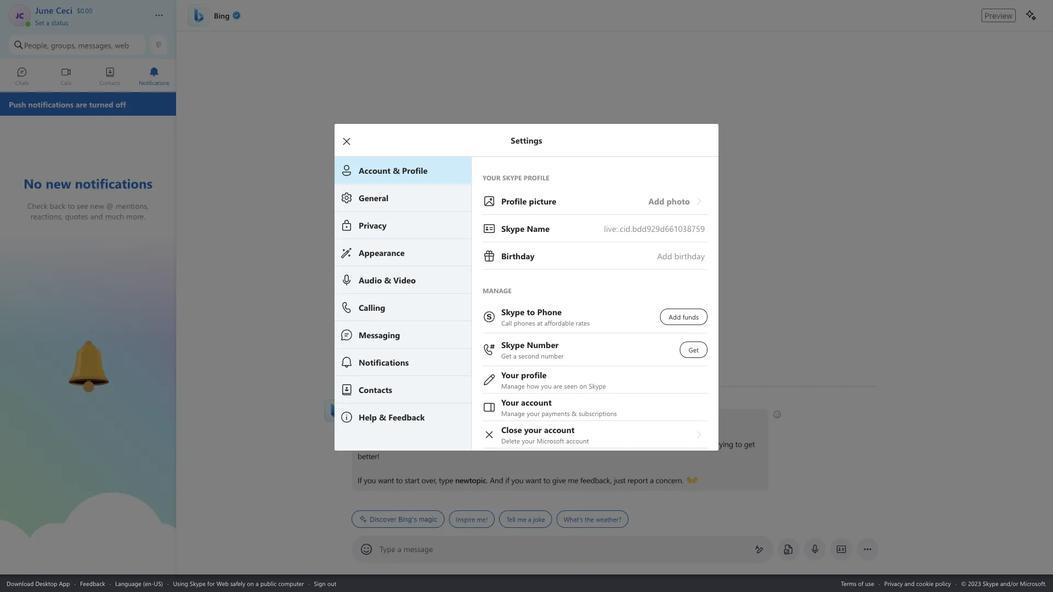 Task type: vqa. For each thing, say whether or not it's contained in the screenshot.
the !
yes



Task type: locate. For each thing, give the bounding box(es) containing it.
language (en-us) link
[[115, 580, 163, 588]]

0 horizontal spatial just
[[614, 475, 626, 486]]

!
[[410, 415, 412, 425]]

hey, this is bing ! how can i help you today?
[[358, 415, 502, 425]]

1 vertical spatial me
[[518, 515, 527, 524]]

a right report
[[650, 475, 654, 486]]

1 horizontal spatial i'm
[[427, 439, 437, 449]]

2 horizontal spatial i'm
[[689, 439, 699, 449]]

0 horizontal spatial you
[[364, 475, 376, 486]]

help
[[448, 415, 463, 425]]

1 vertical spatial i
[[521, 439, 523, 449]]

sign out link
[[314, 580, 336, 588]]

me
[[568, 475, 579, 486], [518, 515, 527, 524]]

bing, 8:21 am
[[352, 399, 392, 408]]

account & profile dialog
[[335, 124, 735, 476]]

mad
[[650, 439, 664, 449]]

0 horizontal spatial get
[[637, 439, 648, 449]]

you right help on the left
[[465, 415, 477, 425]]

inspire me!
[[456, 515, 488, 524]]

just left trying
[[701, 439, 712, 449]]

download
[[7, 580, 34, 588]]

i'm right so
[[427, 439, 437, 449]]

using skype for web safely on a public computer
[[173, 580, 304, 588]]

1 vertical spatial just
[[614, 475, 626, 486]]

tell me a joke
[[507, 515, 545, 524]]

1 horizontal spatial i
[[521, 439, 523, 449]]

status
[[51, 18, 68, 27]]

report
[[628, 475, 648, 486]]

tell me a joke button
[[499, 511, 552, 528]]

skype
[[190, 580, 206, 588]]

i
[[444, 415, 446, 425], [521, 439, 523, 449]]

1 horizontal spatial you
[[465, 415, 477, 425]]

0 vertical spatial i
[[444, 415, 446, 425]]

0 vertical spatial me
[[568, 475, 579, 486]]

i'm left "an"
[[358, 439, 368, 449]]

0 vertical spatial just
[[701, 439, 712, 449]]

0 horizontal spatial i'm
[[358, 439, 368, 449]]

of
[[859, 580, 864, 588]]

0 horizontal spatial want
[[378, 475, 394, 486]]

just inside i'm an ai preview, so i'm still learning. sometimes i might say something weird. don't get mad at me, i'm just trying to get better! if you want to start over, type
[[701, 439, 712, 449]]

me right tell
[[518, 515, 527, 524]]

2 want from the left
[[526, 475, 542, 486]]

us)
[[154, 580, 163, 588]]

if
[[358, 475, 362, 486]]

0 horizontal spatial to
[[396, 475, 403, 486]]

sign
[[314, 580, 326, 588]]

i right can
[[444, 415, 446, 425]]

desktop
[[35, 580, 57, 588]]

want
[[378, 475, 394, 486], [526, 475, 542, 486]]

1 get from the left
[[637, 439, 648, 449]]

get right trying
[[744, 439, 755, 449]]

feedback link
[[80, 580, 105, 588]]

i'm an ai preview, so i'm still learning. sometimes i might say something weird. don't get mad at me, i'm just trying to get better! if you want to start over, type
[[358, 439, 757, 486]]

bing
[[394, 415, 410, 425]]

1 horizontal spatial just
[[701, 439, 712, 449]]

out
[[327, 580, 336, 588]]

privacy and cookie policy link
[[885, 580, 951, 588]]

2 i'm from the left
[[427, 439, 437, 449]]

tab list
[[0, 62, 176, 92]]

discover
[[370, 516, 397, 523]]

1 want from the left
[[378, 475, 394, 486]]

to
[[736, 439, 742, 449], [396, 475, 403, 486], [544, 475, 551, 486]]

you right "if"
[[364, 475, 376, 486]]

get
[[637, 439, 648, 449], [744, 439, 755, 449]]

2 horizontal spatial to
[[736, 439, 742, 449]]

want left start
[[378, 475, 394, 486]]

type a message
[[380, 544, 433, 554]]

ai
[[380, 439, 387, 449]]

live:.cid.bdd929d661038759
[[604, 223, 705, 234]]

tell
[[507, 515, 516, 524]]

people, groups, messages, web
[[24, 40, 129, 50]]

a left joke
[[528, 515, 532, 524]]

this
[[374, 415, 385, 425]]

to right trying
[[736, 439, 742, 449]]

2 horizontal spatial you
[[512, 475, 524, 486]]

0 horizontal spatial i
[[444, 415, 446, 425]]

0 horizontal spatial me
[[518, 515, 527, 524]]

magic
[[419, 516, 438, 523]]

get left mad
[[637, 439, 648, 449]]

i'm right me,
[[689, 439, 699, 449]]

so
[[417, 439, 425, 449]]

me right the give
[[568, 475, 579, 486]]

inspire me! button
[[449, 511, 495, 528]]

what's
[[564, 515, 583, 524]]

1 horizontal spatial want
[[526, 475, 542, 486]]

you right the if
[[512, 475, 524, 486]]

say
[[546, 439, 557, 449]]

terms
[[841, 580, 857, 588]]

download desktop app link
[[7, 580, 70, 588]]

just left report
[[614, 475, 626, 486]]

bell
[[55, 336, 69, 348]]

safely
[[230, 580, 245, 588]]

policy
[[936, 580, 951, 588]]

8:21
[[368, 399, 380, 408]]

me,
[[675, 439, 687, 449]]

feedback
[[80, 580, 105, 588]]

privacy
[[885, 580, 903, 588]]

terms of use
[[841, 580, 875, 588]]

me inside button
[[518, 515, 527, 524]]

.
[[487, 475, 488, 486]]

to left start
[[396, 475, 403, 486]]

1 horizontal spatial me
[[568, 475, 579, 486]]

want left the give
[[526, 475, 542, 486]]

i'm
[[358, 439, 368, 449], [427, 439, 437, 449], [689, 439, 699, 449]]

i left might
[[521, 439, 523, 449]]

to left the give
[[544, 475, 551, 486]]

people,
[[24, 40, 49, 50]]

set a status
[[35, 18, 68, 27]]

1 horizontal spatial get
[[744, 439, 755, 449]]



Task type: describe. For each thing, give the bounding box(es) containing it.
discover bing's magic
[[370, 516, 438, 523]]

Type a message text field
[[380, 544, 746, 555]]

download desktop app
[[7, 580, 70, 588]]

still
[[439, 439, 450, 449]]

terms of use link
[[841, 580, 875, 588]]

(en-
[[143, 580, 154, 588]]

is
[[387, 415, 392, 425]]

joke
[[533, 515, 545, 524]]

bing's
[[398, 516, 417, 523]]

language (en-us)
[[115, 580, 163, 588]]

(openhands)
[[687, 475, 728, 485]]

hey,
[[358, 415, 372, 425]]

web
[[217, 580, 229, 588]]

2 get from the left
[[744, 439, 755, 449]]

what's the weather?
[[564, 515, 622, 524]]

a right set in the left top of the page
[[46, 18, 49, 27]]

i inside i'm an ai preview, so i'm still learning. sometimes i might say something weird. don't get mad at me, i'm just trying to get better! if you want to start over, type
[[521, 439, 523, 449]]

trying
[[714, 439, 734, 449]]

inspire
[[456, 515, 475, 524]]

use
[[866, 580, 875, 588]]

3 i'm from the left
[[689, 439, 699, 449]]

newtopic . and if you want to give me feedback, just report a concern.
[[455, 475, 686, 486]]

on
[[247, 580, 254, 588]]

give
[[553, 475, 566, 486]]

1 i'm from the left
[[358, 439, 368, 449]]

today?
[[479, 415, 500, 425]]

can
[[431, 415, 442, 425]]

messages,
[[78, 40, 113, 50]]

preview,
[[389, 439, 415, 449]]

app
[[59, 580, 70, 588]]

type
[[380, 544, 396, 554]]

for
[[207, 580, 215, 588]]

a right type
[[398, 544, 402, 554]]

groups,
[[51, 40, 76, 50]]

at
[[666, 439, 673, 449]]

me!
[[477, 515, 488, 524]]

sign out
[[314, 580, 336, 588]]

language
[[115, 580, 141, 588]]

what's the weather? button
[[557, 511, 629, 528]]

web
[[115, 40, 129, 50]]

start
[[405, 475, 420, 486]]

concern.
[[656, 475, 684, 486]]

how
[[414, 415, 429, 425]]

people, groups, messages, web button
[[9, 35, 145, 55]]

the
[[585, 515, 594, 524]]

message
[[404, 544, 433, 554]]

newtopic
[[455, 475, 487, 486]]

something
[[558, 439, 594, 449]]

(smileeyes)
[[504, 414, 540, 424]]

don't
[[617, 439, 635, 449]]

set a status button
[[35, 15, 144, 27]]

and
[[490, 475, 504, 486]]

set
[[35, 18, 44, 27]]

using
[[173, 580, 188, 588]]

bing,
[[352, 399, 366, 408]]

am
[[382, 399, 392, 408]]

feedback,
[[581, 475, 612, 486]]

cookie
[[917, 580, 934, 588]]

1 horizontal spatial to
[[544, 475, 551, 486]]

weird.
[[596, 439, 615, 449]]

an
[[370, 439, 378, 449]]

you inside i'm an ai preview, so i'm still learning. sometimes i might say something weird. don't get mad at me, i'm just trying to get better! if you want to start over, type
[[364, 475, 376, 486]]

learning.
[[452, 439, 480, 449]]

preview
[[985, 11, 1013, 20]]

sometimes
[[482, 439, 519, 449]]

computer
[[278, 580, 304, 588]]

live:.cid.bdd929d661038759 button
[[483, 215, 708, 243]]

want inside i'm an ai preview, so i'm still learning. sometimes i might say something weird. don't get mad at me, i'm just trying to get better! if you want to start over, type
[[378, 475, 394, 486]]

public
[[260, 580, 277, 588]]

a right on
[[256, 580, 259, 588]]

better!
[[358, 451, 380, 461]]

using skype for web safely on a public computer link
[[173, 580, 304, 588]]

weather?
[[596, 515, 622, 524]]

privacy and cookie policy
[[885, 580, 951, 588]]



